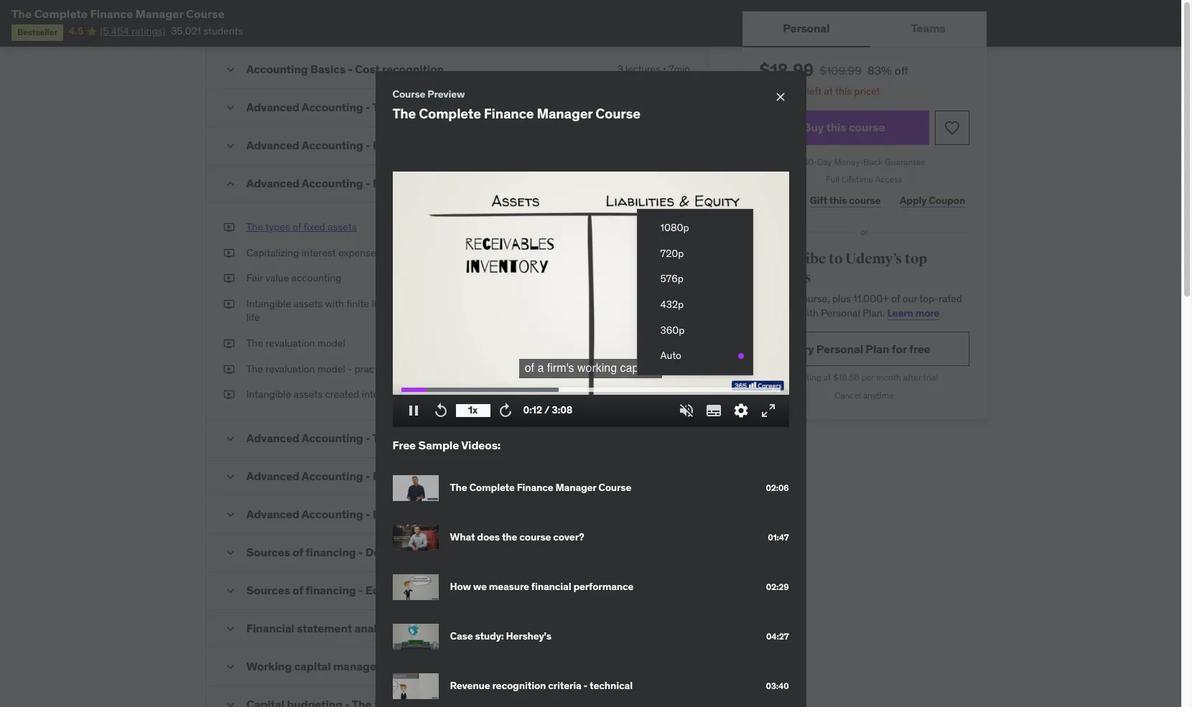 Task type: describe. For each thing, give the bounding box(es) containing it.
1080p
[[661, 221, 689, 234]]

types
[[265, 221, 290, 234]]

0 vertical spatial finance
[[90, 6, 133, 21]]

revenue recognition criteria - technical
[[450, 680, 633, 693]]

settings image
[[732, 402, 750, 419]]

get
[[760, 293, 777, 306]]

subscribe
[[760, 250, 827, 268]]

the down the revaluation model
[[246, 363, 263, 375]]

lifetime
[[842, 174, 874, 185]]

course preview the complete finance manager course
[[393, 87, 641, 122]]

we
[[473, 581, 487, 594]]

case study: hershey's
[[450, 630, 552, 643]]

videos:
[[461, 438, 501, 452]]

try personal plan for free link
[[760, 332, 970, 367]]

this for get
[[779, 293, 795, 306]]

advanced
[[246, 176, 300, 190]]

cover?
[[553, 531, 584, 544]]

/
[[544, 404, 550, 417]]

the down free sample videos:
[[450, 482, 467, 495]]

course,
[[798, 293, 831, 306]]

off
[[895, 63, 909, 78]]

capitalizing
[[246, 246, 299, 259]]

left
[[808, 85, 822, 98]]

share
[[764, 194, 791, 207]]

gift this course link
[[807, 186, 885, 215]]

intangible assets created internally
[[246, 388, 403, 401]]

free sample videos:
[[393, 438, 501, 452]]

sample
[[418, 438, 459, 452]]

per
[[862, 372, 875, 383]]

financial
[[532, 581, 572, 594]]

accounting
[[292, 272, 342, 285]]

xsmall image for the revaluation model
[[223, 337, 235, 351]]

infinite
[[503, 297, 534, 310]]

pause image
[[405, 402, 422, 419]]

3 small image from the top
[[223, 432, 238, 446]]

1 horizontal spatial -
[[366, 176, 370, 190]]

exercise
[[396, 363, 433, 375]]

value
[[266, 272, 289, 285]]

practical
[[355, 363, 393, 375]]

the inside button
[[246, 221, 263, 234]]

plan
[[866, 342, 890, 356]]

how we measure financial performance
[[450, 581, 634, 594]]

05:19
[[666, 363, 690, 375]]

assets left created
[[294, 388, 323, 401]]

complete inside course preview the complete finance manager course
[[419, 105, 481, 122]]

1 horizontal spatial preview
[[605, 221, 640, 234]]

fair
[[246, 272, 263, 285]]

6 small image from the top
[[223, 660, 238, 674]]

free
[[910, 342, 931, 356]]

at inside $18.99 $109.99 83% off 2 days left at this price!
[[825, 85, 834, 98]]

assets right fixed
[[404, 176, 439, 190]]

courses
[[760, 268, 812, 286]]

learn more link
[[888, 307, 940, 320]]

back
[[864, 156, 884, 167]]

$109.99
[[820, 63, 862, 78]]

2 vertical spatial manager
[[556, 482, 597, 495]]

2 small image from the top
[[223, 63, 238, 77]]

1x button
[[456, 399, 490, 423]]

guarantee
[[886, 156, 926, 167]]

model for the revaluation model
[[318, 337, 346, 350]]

83%
[[868, 63, 893, 78]]

intangible for intangible assets created internally
[[246, 388, 291, 401]]

full
[[827, 174, 840, 185]]

revenue
[[450, 680, 490, 693]]

the revaluation model - practical exercise
[[246, 363, 433, 375]]

learn
[[888, 307, 914, 320]]

trial
[[924, 372, 939, 383]]

$16.58
[[834, 372, 860, 383]]

course for gift this course
[[850, 194, 881, 207]]

internally
[[362, 388, 403, 401]]

auto button
[[638, 343, 753, 369]]

buy
[[804, 120, 824, 134]]

working
[[578, 362, 617, 375]]

1 horizontal spatial life
[[372, 297, 386, 310]]

at inside starting at $16.58 per month after trial cancel anytime
[[824, 372, 832, 383]]

students
[[204, 25, 243, 38]]

• 24min
[[655, 177, 690, 190]]

2 vertical spatial complete
[[469, 482, 515, 495]]

1 small image from the top
[[223, 24, 238, 39]]

5 small image from the top
[[223, 584, 238, 598]]

03:08
[[663, 221, 690, 234]]

fixed
[[304, 221, 325, 234]]

assets down accounting
[[294, 297, 323, 310]]

buy this course button
[[760, 110, 930, 145]]

share button
[[760, 186, 795, 215]]

the complete finance manager course inside dialog
[[450, 482, 632, 495]]

gift this course
[[810, 194, 881, 207]]

432p
[[661, 298, 684, 311]]

this for gift
[[830, 194, 848, 207]]

unmute image
[[678, 402, 695, 419]]

apply coupon button
[[897, 186, 970, 215]]

the types of fixed assets button
[[246, 221, 357, 235]]

the complete finance manager course dialog
[[375, 71, 806, 708]]

the down fair
[[246, 337, 263, 350]]

intangible for intangible assets with finite life vs. intangible assets with infinite life
[[246, 297, 291, 310]]

01:47
[[768, 532, 789, 543]]

wishlist image
[[944, 119, 961, 136]]

05:13
[[666, 337, 690, 350]]

to
[[829, 250, 843, 268]]

gift
[[810, 194, 828, 207]]

try personal plan for free
[[799, 342, 931, 356]]

xsmall image for intangible assets created internally
[[223, 388, 235, 402]]

4 small image from the top
[[223, 470, 238, 484]]

how
[[450, 581, 471, 594]]

3:08
[[552, 404, 573, 417]]

30-
[[804, 156, 818, 167]]

try
[[799, 342, 815, 356]]

udemy's
[[846, 250, 903, 268]]

360p
[[661, 324, 685, 337]]

1 xsmall image from the top
[[223, 221, 235, 235]]

model for the revaluation model - practical exercise
[[318, 363, 346, 375]]

starting at $16.58 per month after trial cancel anytime
[[791, 372, 939, 401]]

our
[[903, 293, 918, 306]]

of inside the types of fixed assets button
[[293, 221, 301, 234]]

plan.
[[863, 307, 886, 320]]

intangible right vs.
[[403, 297, 447, 310]]

3 small image from the top
[[223, 101, 238, 115]]

revaluation for the revaluation model - practical exercise
[[266, 363, 315, 375]]

2 vertical spatial finance
[[517, 482, 554, 495]]

created
[[325, 388, 360, 401]]

course for buy this course
[[850, 120, 886, 134]]

xsmall image for capitalizing interest expenses
[[223, 246, 235, 260]]

with inside get this course, plus 11,000+ of our top-rated courses, with personal plan.
[[800, 307, 819, 320]]

or
[[861, 226, 869, 237]]

personal inside get this course, plus 11,000+ of our top-rated courses, with personal plan.
[[822, 307, 861, 320]]



Task type: vqa. For each thing, say whether or not it's contained in the screenshot.
2nd are from the bottom of the page
no



Task type: locate. For each thing, give the bounding box(es) containing it.
assets
[[404, 176, 439, 190], [328, 221, 357, 234], [294, 297, 323, 310], [450, 297, 479, 310], [294, 388, 323, 401]]

of
[[293, 221, 301, 234], [892, 293, 901, 306], [525, 362, 535, 375]]

the
[[502, 531, 518, 544]]

•
[[657, 177, 661, 190]]

personal down plus
[[822, 307, 861, 320]]

learn more
[[888, 307, 940, 320]]

the complete finance manager course up (5,464
[[11, 6, 225, 21]]

fullscreen image
[[760, 402, 777, 419]]

bestseller
[[17, 27, 57, 38]]

2 vertical spatial -
[[584, 680, 588, 693]]

coupon
[[930, 194, 966, 207]]

hershey's
[[506, 630, 552, 643]]

2 horizontal spatial with
[[800, 307, 819, 320]]

$18.99 $109.99 83% off 2 days left at this price!
[[760, 59, 909, 98]]

0 vertical spatial course
[[850, 120, 886, 134]]

of left our
[[892, 293, 901, 306]]

0 vertical spatial complete
[[34, 6, 88, 21]]

$18.99
[[760, 59, 814, 81]]

1 vertical spatial complete
[[419, 105, 481, 122]]

the inside course preview the complete finance manager course
[[393, 105, 416, 122]]

access
[[876, 174, 903, 185]]

this inside $18.99 $109.99 83% off 2 days left at this price!
[[836, 85, 853, 98]]

1 vertical spatial the complete finance manager course
[[450, 482, 632, 495]]

03:40
[[766, 681, 789, 692]]

2 vertical spatial personal
[[817, 342, 864, 356]]

intangible down the revaluation model
[[246, 388, 291, 401]]

- for revenue recognition criteria - technical
[[584, 680, 588, 693]]

this right the buy
[[827, 120, 847, 134]]

02:00
[[663, 246, 690, 259]]

0 vertical spatial of
[[293, 221, 301, 234]]

auto
[[661, 349, 682, 362]]

small image
[[223, 139, 238, 153], [223, 177, 238, 191], [223, 432, 238, 446], [223, 470, 238, 484], [223, 546, 238, 560], [223, 622, 238, 636]]

day
[[818, 156, 833, 167]]

2 horizontal spatial -
[[584, 680, 588, 693]]

at left $16.58 at the right bottom
[[824, 372, 832, 383]]

apply
[[901, 194, 928, 207]]

preview
[[428, 87, 465, 100], [605, 221, 640, 234]]

rewind 5 seconds image
[[432, 402, 449, 419]]

576p
[[661, 273, 684, 285]]

2
[[775, 85, 781, 98]]

technical
[[590, 680, 633, 693]]

personal up $16.58 at the right bottom
[[817, 342, 864, 356]]

of inside get this course, plus 11,000+ of our top-rated courses, with personal plan.
[[892, 293, 901, 306]]

of left the fixed on the left top of the page
[[293, 221, 301, 234]]

-
[[366, 176, 370, 190], [348, 363, 352, 375], [584, 680, 588, 693]]

preview inside course preview the complete finance manager course
[[428, 87, 465, 100]]

0 vertical spatial -
[[366, 176, 370, 190]]

close modal image
[[773, 89, 788, 104]]

revaluation for the revaluation model
[[266, 337, 315, 350]]

2 vertical spatial course
[[520, 531, 551, 544]]

assets left infinite
[[450, 297, 479, 310]]

the complete finance manager course up what does the course cover?
[[450, 482, 632, 495]]

more
[[916, 307, 940, 320]]

1 vertical spatial revaluation
[[266, 363, 315, 375]]

04:27
[[767, 631, 789, 642]]

model up intangible assets created internally
[[318, 363, 346, 375]]

04:12
[[666, 297, 690, 310]]

0 horizontal spatial of
[[293, 221, 301, 234]]

plus
[[833, 293, 852, 306]]

this right gift
[[830, 194, 848, 207]]

with down course,
[[800, 307, 819, 320]]

expenses
[[338, 246, 381, 259]]

rated
[[939, 293, 963, 306]]

apply coupon
[[901, 194, 966, 207]]

personal inside 'button'
[[784, 21, 830, 35]]

at right left
[[825, 85, 834, 98]]

1 xsmall image from the top
[[223, 272, 235, 286]]

revaluation down the revaluation model
[[266, 363, 315, 375]]

criteria
[[548, 680, 582, 693]]

case
[[450, 630, 473, 643]]

0 horizontal spatial the complete finance manager course
[[11, 6, 225, 21]]

576p button
[[638, 267, 753, 292]]

0 vertical spatial the complete finance manager course
[[11, 6, 225, 21]]

free
[[393, 438, 416, 452]]

subtitles image
[[705, 402, 722, 419]]

0 vertical spatial life
[[372, 297, 386, 310]]

7 small image from the top
[[223, 698, 238, 708]]

of inside the complete finance manager course dialog
[[525, 362, 535, 375]]

the complete finance manager course
[[11, 6, 225, 21], [450, 482, 632, 495]]

the left types
[[246, 221, 263, 234]]

small image
[[223, 24, 238, 39], [223, 63, 238, 77], [223, 101, 238, 115], [223, 508, 238, 522], [223, 584, 238, 598], [223, 660, 238, 674], [223, 698, 238, 708]]

assets right the fixed on the left top of the page
[[328, 221, 357, 234]]

intangible down "value"
[[246, 297, 291, 310]]

4 xsmall image from the top
[[223, 337, 235, 351]]

course
[[186, 6, 225, 21], [393, 87, 426, 100], [596, 105, 641, 122], [599, 482, 632, 495]]

model
[[318, 337, 346, 350], [318, 363, 346, 375]]

1 revaluation from the top
[[266, 337, 315, 350]]

money-
[[835, 156, 864, 167]]

finance inside course preview the complete finance manager course
[[484, 105, 534, 122]]

finance
[[90, 6, 133, 21], [484, 105, 534, 122], [517, 482, 554, 495]]

- left fixed
[[366, 176, 370, 190]]

0 vertical spatial preview
[[428, 87, 465, 100]]

xsmall image for intangible assets with finite life vs. intangible assets with infinite life
[[223, 297, 235, 311]]

1 vertical spatial -
[[348, 363, 352, 375]]

course right the
[[520, 531, 551, 544]]

anytime
[[864, 390, 895, 401]]

price!
[[855, 85, 880, 98]]

what
[[450, 531, 475, 544]]

the
[[11, 6, 32, 21], [393, 105, 416, 122], [246, 221, 263, 234], [246, 337, 263, 350], [246, 363, 263, 375], [450, 482, 467, 495]]

progress bar slider
[[401, 381, 781, 399]]

does
[[477, 531, 500, 544]]

of a firm's working capital.
[[525, 362, 657, 375]]

0 vertical spatial xsmall image
[[223, 272, 235, 286]]

fair value accounting
[[246, 272, 342, 285]]

1 model from the top
[[318, 337, 346, 350]]

0 horizontal spatial with
[[325, 297, 344, 310]]

- right criteria
[[584, 680, 588, 693]]

1 vertical spatial course
[[850, 194, 881, 207]]

xsmall image for the revaluation model - practical exercise
[[223, 363, 235, 377]]

xsmall image
[[223, 221, 235, 235], [223, 246, 235, 260], [223, 297, 235, 311], [223, 337, 235, 351], [223, 388, 235, 402]]

2 model from the top
[[318, 363, 346, 375]]

1 horizontal spatial the complete finance manager course
[[450, 482, 632, 495]]

starting
[[791, 372, 822, 383]]

30-day money-back guarantee full lifetime access
[[804, 156, 926, 185]]

2 vertical spatial of
[[525, 362, 535, 375]]

this for buy
[[827, 120, 847, 134]]

1 vertical spatial preview
[[605, 221, 640, 234]]

- for the revaluation model - practical exercise
[[348, 363, 352, 375]]

0 horizontal spatial life
[[246, 311, 260, 324]]

course inside button
[[850, 120, 886, 134]]

this inside button
[[827, 120, 847, 134]]

this down $109.99
[[836, 85, 853, 98]]

life down fair
[[246, 311, 260, 324]]

what does the course cover?
[[450, 531, 584, 544]]

after
[[904, 372, 922, 383]]

0 vertical spatial revaluation
[[266, 337, 315, 350]]

4.5
[[69, 25, 83, 38]]

capital.
[[620, 362, 657, 375]]

0 vertical spatial model
[[318, 337, 346, 350]]

0 horizontal spatial -
[[348, 363, 352, 375]]

personal up the $18.99
[[784, 21, 830, 35]]

5 xsmall image from the top
[[223, 388, 235, 402]]

02:16
[[666, 388, 690, 401]]

1 vertical spatial personal
[[822, 307, 861, 320]]

firm's
[[547, 362, 574, 375]]

revaluation
[[266, 337, 315, 350], [266, 363, 315, 375]]

the up fixed
[[393, 105, 416, 122]]

- left the practical
[[348, 363, 352, 375]]

02:06
[[766, 483, 789, 493]]

of left a
[[525, 362, 535, 375]]

manager inside course preview the complete finance manager course
[[537, 105, 593, 122]]

24min
[[663, 177, 690, 190]]

life left vs.
[[372, 297, 386, 310]]

a
[[538, 362, 544, 375]]

performance
[[574, 581, 634, 594]]

the types of fixed assets
[[246, 221, 357, 234]]

subscribe to udemy's top courses
[[760, 250, 928, 286]]

assets inside button
[[328, 221, 357, 234]]

1080p button
[[638, 216, 753, 241]]

1 vertical spatial finance
[[484, 105, 534, 122]]

2 horizontal spatial of
[[892, 293, 901, 306]]

1 vertical spatial model
[[318, 363, 346, 375]]

manager
[[136, 6, 183, 21], [537, 105, 593, 122], [556, 482, 597, 495]]

tab list containing personal
[[743, 11, 987, 47]]

the up bestseller
[[11, 6, 32, 21]]

1 small image from the top
[[223, 139, 238, 153]]

- inside the complete finance manager course dialog
[[584, 680, 588, 693]]

resolution group
[[638, 216, 753, 369]]

this up courses,
[[779, 293, 795, 306]]

4 small image from the top
[[223, 508, 238, 522]]

with left infinite
[[481, 297, 500, 310]]

get this course, plus 11,000+ of our top-rated courses, with personal plan.
[[760, 293, 963, 320]]

0 vertical spatial manager
[[136, 6, 183, 21]]

2 xsmall image from the top
[[223, 363, 235, 377]]

1 vertical spatial life
[[246, 311, 260, 324]]

model up the revaluation model - practical exercise
[[318, 337, 346, 350]]

1 vertical spatial at
[[824, 372, 832, 383]]

top-
[[920, 293, 939, 306]]

course up "back"
[[850, 120, 886, 134]]

2 xsmall image from the top
[[223, 246, 235, 260]]

with left finite
[[325, 297, 344, 310]]

tab list
[[743, 11, 987, 47]]

1 horizontal spatial of
[[525, 362, 535, 375]]

course inside dialog
[[520, 531, 551, 544]]

35,021 students
[[171, 25, 243, 38]]

revaluation up the revaluation model - practical exercise
[[266, 337, 315, 350]]

1 vertical spatial of
[[892, 293, 901, 306]]

1 vertical spatial xsmall image
[[223, 363, 235, 377]]

3 xsmall image from the top
[[223, 297, 235, 311]]

2 revaluation from the top
[[266, 363, 315, 375]]

personal button
[[743, 11, 871, 46]]

5 small image from the top
[[223, 546, 238, 560]]

1 horizontal spatial with
[[481, 297, 500, 310]]

0 vertical spatial personal
[[784, 21, 830, 35]]

forward 5 seconds image
[[497, 402, 514, 419]]

0 vertical spatial at
[[825, 85, 834, 98]]

1 vertical spatial manager
[[537, 105, 593, 122]]

course down the 'lifetime'
[[850, 194, 881, 207]]

month
[[877, 372, 902, 383]]

6 small image from the top
[[223, 622, 238, 636]]

xsmall image for fair value accounting
[[223, 272, 235, 286]]

this
[[836, 85, 853, 98], [827, 120, 847, 134], [830, 194, 848, 207], [779, 293, 795, 306]]

vs.
[[388, 297, 400, 310]]

0:12 / 3:08
[[523, 404, 573, 417]]

this inside get this course, plus 11,000+ of our top-rated courses, with personal plan.
[[779, 293, 795, 306]]

2 small image from the top
[[223, 177, 238, 191]]

xsmall image
[[223, 272, 235, 286], [223, 363, 235, 377]]

0 horizontal spatial preview
[[428, 87, 465, 100]]



